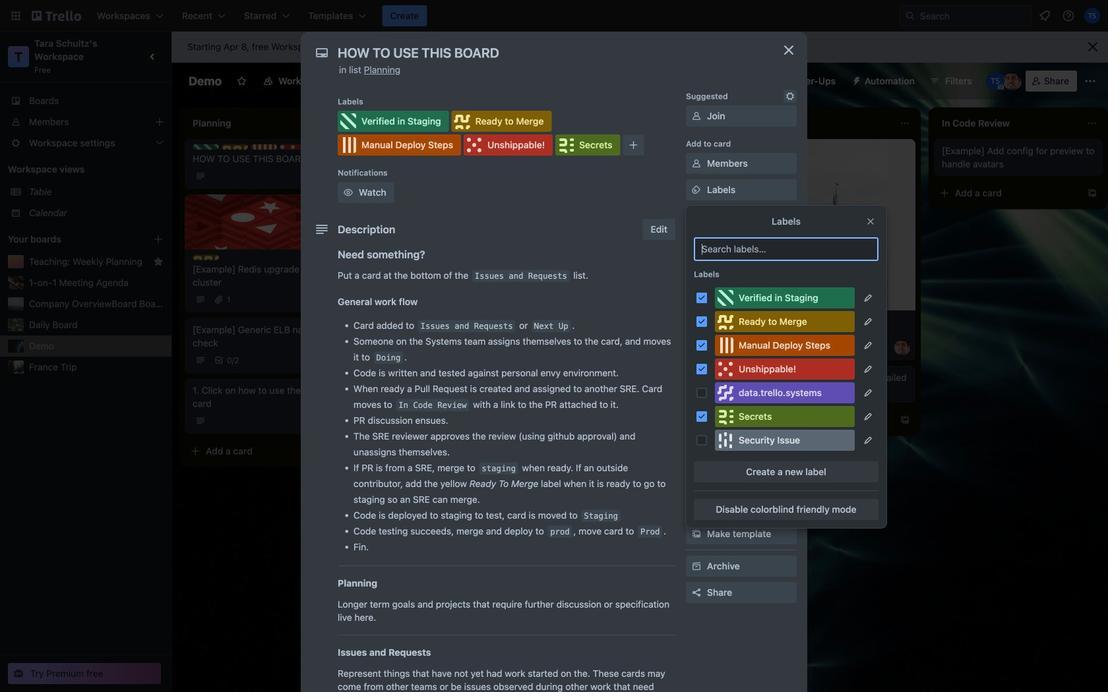 Task type: vqa. For each thing, say whether or not it's contained in the screenshot.
CANCEL LIST EDITING ICON
no



Task type: describe. For each thing, give the bounding box(es) containing it.
primary element
[[0, 0, 1108, 32]]

0 horizontal spatial color: orange, title: "manual deploy steps" element
[[251, 144, 277, 150]]

add board image
[[153, 234, 164, 245]]

1 horizontal spatial color: red, title: "unshippable!" element
[[464, 135, 553, 156]]

1 horizontal spatial create from template… image
[[1087, 188, 1098, 199]]

show menu image
[[1084, 75, 1097, 88]]

0 vertical spatial color: green, title: "verified in staging" element
[[338, 111, 449, 132]]

2 horizontal spatial color: red, title: "unshippable!" element
[[715, 359, 855, 380]]

2 horizontal spatial color: lime, title: "secrets" element
[[715, 406, 855, 428]]

sm image
[[690, 289, 703, 302]]

0 horizontal spatial create from template… image
[[900, 415, 911, 426]]

Search field
[[900, 5, 1032, 26]]

close popover image
[[866, 216, 876, 227]]

Search labels… text field
[[694, 238, 879, 261]]



Task type: locate. For each thing, give the bounding box(es) containing it.
close dialog image
[[781, 42, 797, 58]]

1 horizontal spatial color: orange, title: "manual deploy steps" element
[[338, 135, 461, 156]]

1 horizontal spatial color: lime, title: "secrets" element
[[556, 135, 621, 156]]

color: orange, title: "manual deploy steps" element
[[338, 135, 461, 156], [251, 144, 277, 150], [715, 335, 855, 356]]

tara schultz (taraschultz7) image
[[1085, 8, 1101, 24], [986, 72, 1005, 90]]

color: green, title: "verified in staging" element
[[338, 111, 449, 132], [193, 144, 219, 150], [715, 288, 855, 309]]

0 horizontal spatial color: lime, title: "secrets" element
[[309, 144, 335, 150]]

starred icon image
[[153, 257, 164, 267]]

james peterson (jamespeterson93) image
[[895, 340, 911, 356]]

1 vertical spatial tara schultz (taraschultz7) image
[[986, 72, 1005, 90]]

create from template… image
[[1087, 188, 1098, 199], [900, 415, 911, 426]]

2 horizontal spatial color: green, title: "verified in staging" element
[[715, 288, 855, 309]]

your boards with 6 items element
[[8, 232, 133, 247]]

1 horizontal spatial tara schultz (taraschultz7) image
[[1085, 8, 1101, 24]]

0 notifications image
[[1037, 8, 1053, 24]]

2 horizontal spatial color: orange, title: "manual deploy steps" element
[[715, 335, 855, 356]]

open information menu image
[[1062, 9, 1075, 22]]

Board name text field
[[182, 71, 228, 92]]

1 vertical spatial create from template… image
[[900, 415, 911, 426]]

color: lime, title: "secrets" element
[[556, 135, 621, 156], [309, 144, 335, 150], [715, 406, 855, 428]]

color: purple, title: "data.trello.systems" element
[[715, 383, 855, 404]]

sm image
[[847, 71, 865, 89], [784, 90, 797, 103], [690, 110, 703, 123], [690, 157, 703, 170], [690, 183, 703, 197], [342, 186, 355, 199], [690, 475, 703, 488], [690, 501, 703, 515], [690, 528, 703, 541], [690, 560, 703, 573]]

1 vertical spatial color: green, title: "verified in staging" element
[[193, 144, 219, 150]]

color: yellow, title: "ready to merge" element
[[452, 111, 552, 132], [222, 144, 248, 150], [193, 255, 219, 260], [715, 311, 855, 333], [755, 316, 781, 321]]

0 horizontal spatial color: red, title: "unshippable!" element
[[280, 144, 306, 150]]

None text field
[[331, 41, 767, 65]]

0 horizontal spatial tara schultz (taraschultz7) image
[[986, 72, 1005, 90]]

color: black, title: "security issue" element
[[715, 430, 855, 451]]

star or unstar board image
[[236, 76, 247, 86]]

1 horizontal spatial color: green, title: "verified in staging" element
[[338, 111, 449, 132]]

james peterson (jamespeterson93) image
[[1003, 72, 1022, 90]]

0 vertical spatial tara schultz (taraschultz7) image
[[1085, 8, 1101, 24]]

0 vertical spatial create from template… image
[[1087, 188, 1098, 199]]

search image
[[905, 11, 916, 21]]

color: red, title: "unshippable!" element
[[464, 135, 553, 156], [280, 144, 306, 150], [715, 359, 855, 380]]

2 vertical spatial color: green, title: "verified in staging" element
[[715, 288, 855, 309]]

0 horizontal spatial color: green, title: "verified in staging" element
[[193, 144, 219, 150]]



